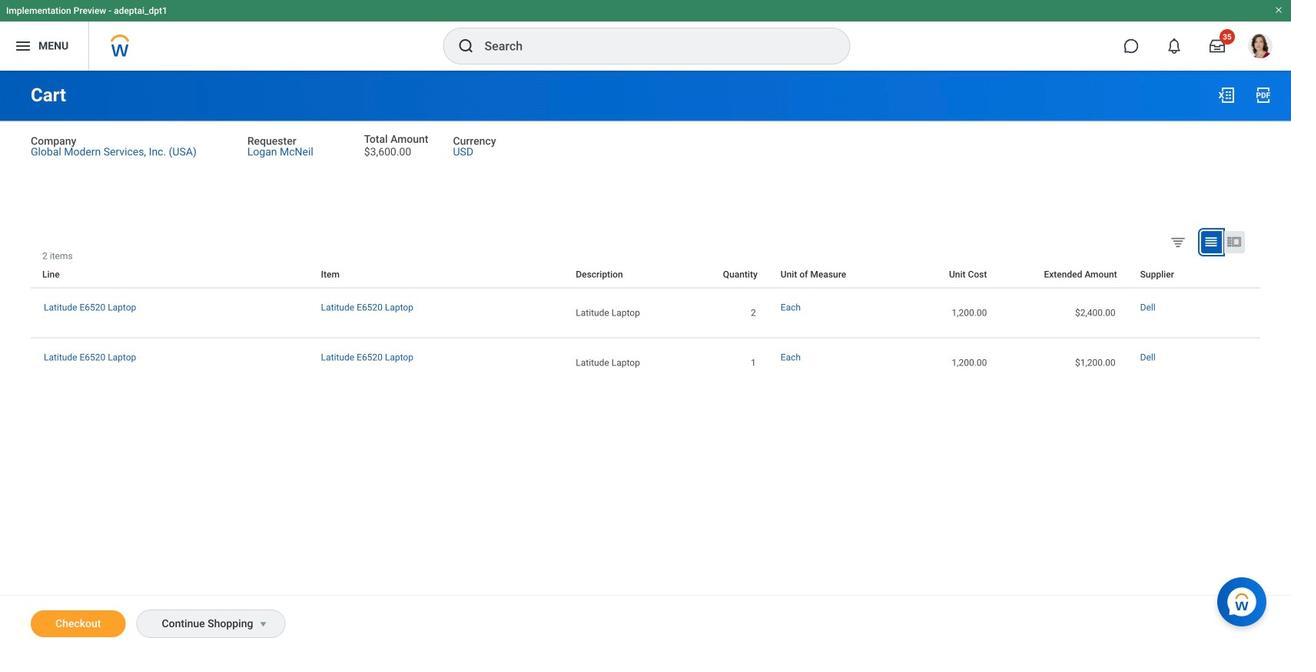 Task type: locate. For each thing, give the bounding box(es) containing it.
notifications large image
[[1167, 38, 1182, 54]]

export to excel image
[[1217, 86, 1236, 105]]

caret down image
[[254, 619, 272, 631]]

main content
[[0, 71, 1291, 652]]

profile logan mcneil image
[[1248, 34, 1273, 62]]

justify image
[[14, 37, 32, 55]]

banner
[[0, 0, 1291, 71]]

toggle to list detail view image
[[1226, 234, 1242, 250]]

option group
[[1167, 231, 1256, 257]]

toolbar
[[1249, 251, 1260, 262]]

Toggle to Grid view radio
[[1201, 231, 1222, 253]]

Search Workday  search field
[[485, 29, 818, 63]]

inbox large image
[[1210, 38, 1225, 54]]



Task type: vqa. For each thing, say whether or not it's contained in the screenshot.
profile logan mcneil image
yes



Task type: describe. For each thing, give the bounding box(es) containing it.
toggle to grid view image
[[1203, 234, 1219, 250]]

close environment banner image
[[1274, 5, 1283, 15]]

view printable version (pdf) image
[[1254, 86, 1273, 105]]

search image
[[457, 37, 475, 55]]

Toggle to List Detail view radio
[[1224, 231, 1245, 253]]

select to filter grid data image
[[1170, 234, 1187, 250]]



